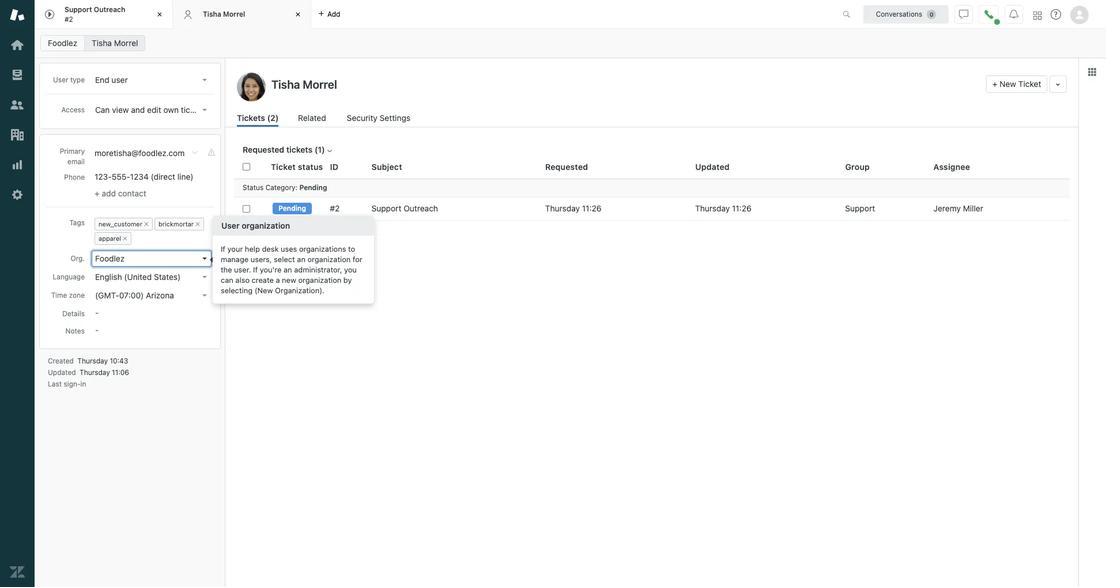 Task type: describe. For each thing, give the bounding box(es) containing it.
add inside add 'popup button'
[[328, 10, 341, 18]]

support outreach
[[372, 204, 438, 213]]

related
[[298, 113, 326, 123]]

user.
[[234, 266, 251, 275]]

support outreach link
[[372, 204, 438, 214]]

conversations
[[876, 10, 923, 18]]

07:00)
[[119, 291, 144, 300]]

contact
[[118, 189, 146, 198]]

can
[[221, 276, 233, 285]]

reporting image
[[10, 157, 25, 172]]

select
[[274, 255, 295, 264]]

(united
[[124, 272, 152, 282]]

Select All Tickets checkbox
[[243, 163, 250, 171]]

tickets (2) link
[[237, 112, 279, 127]]

last
[[48, 380, 62, 389]]

selecting
[[221, 286, 253, 296]]

+ add contact
[[95, 189, 146, 198]]

security
[[347, 113, 378, 123]]

notes
[[66, 327, 85, 336]]

(direct
[[151, 172, 175, 182]]

users,
[[251, 255, 272, 264]]

close image
[[292, 9, 304, 20]]

miller
[[964, 204, 984, 213]]

zendesk products image
[[1034, 11, 1042, 19]]

line)
[[178, 172, 194, 182]]

1 vertical spatial organization
[[308, 255, 351, 264]]

status
[[243, 184, 264, 192]]

tisha morrel link
[[84, 35, 146, 51]]

arrow down image inside foodlez button
[[202, 258, 207, 260]]

get started image
[[10, 37, 25, 52]]

new_customer
[[99, 220, 142, 228]]

status category : pending
[[243, 184, 327, 192]]

jeremy miller
[[934, 204, 984, 213]]

tisha morrel inside secondary element
[[92, 38, 138, 48]]

administrator,
[[294, 266, 342, 275]]

can view and edit own tickets only button
[[92, 102, 223, 118]]

organizations
[[299, 245, 346, 254]]

phone
[[64, 173, 85, 182]]

tisha morrel tab
[[173, 0, 311, 29]]

updated inside grid
[[696, 162, 730, 172]]

id
[[330, 162, 339, 172]]

tabs tab list
[[35, 0, 831, 29]]

close image
[[154, 9, 166, 20]]

brickmortar link
[[159, 220, 194, 228]]

1 vertical spatial ticket
[[271, 162, 296, 172]]

apparel link
[[99, 235, 121, 242]]

new_customer link
[[99, 220, 142, 228]]

:
[[296, 184, 298, 192]]

in
[[81, 380, 86, 389]]

ticket inside button
[[1019, 79, 1042, 89]]

organizations image
[[10, 127, 25, 142]]

main element
[[0, 0, 35, 588]]

10:43
[[110, 357, 128, 366]]

requested for requested
[[546, 162, 588, 172]]

assignee
[[934, 162, 971, 172]]

grid containing ticket status
[[225, 156, 1079, 588]]

#2 inside support outreach #2
[[65, 15, 73, 23]]

add button
[[311, 0, 347, 28]]

end user
[[95, 75, 128, 85]]

help
[[245, 245, 260, 254]]

view
[[112, 105, 129, 115]]

security settings link
[[347, 112, 414, 127]]

0 horizontal spatial if
[[221, 245, 226, 254]]

status
[[298, 162, 323, 172]]

created
[[48, 357, 74, 366]]

access
[[61, 106, 85, 114]]

type
[[70, 76, 85, 84]]

(new
[[255, 286, 273, 296]]

time
[[51, 291, 67, 300]]

support for support outreach
[[372, 204, 402, 213]]

organization).
[[275, 286, 325, 296]]

0 vertical spatial organization
[[242, 221, 290, 231]]

by
[[344, 276, 352, 285]]

security settings
[[347, 113, 411, 123]]

+ for + add contact
[[95, 189, 100, 198]]

your
[[228, 245, 243, 254]]

settings
[[380, 113, 411, 123]]

tisha inside tisha morrel link
[[92, 38, 112, 48]]

edit
[[147, 105, 161, 115]]

to
[[348, 245, 355, 254]]

brickmortar
[[159, 220, 194, 228]]

you're
[[260, 266, 282, 275]]

outreach for support outreach #2
[[94, 5, 125, 14]]

category
[[266, 184, 296, 192]]

morrel inside secondary element
[[114, 38, 138, 48]]

support outreach #2
[[65, 5, 125, 23]]

1 11:26 from the left
[[582, 204, 602, 213]]

arizona
[[146, 291, 174, 300]]

desk
[[262, 245, 279, 254]]

arrow down image for arizona
[[202, 295, 207, 297]]

moretisha@foodlez.com
[[95, 148, 185, 158]]

english (united states) button
[[92, 269, 212, 285]]

user type
[[53, 76, 85, 84]]

foodlez inside foodlez link
[[48, 38, 77, 48]]

support for support outreach #2
[[65, 5, 92, 14]]

0 vertical spatial pending
[[300, 184, 327, 192]]

1 vertical spatial pending
[[279, 204, 306, 213]]

related link
[[298, 112, 328, 127]]

end
[[95, 75, 109, 85]]

(1)
[[315, 145, 325, 155]]

tab containing support outreach
[[35, 0, 173, 29]]



Task type: locate. For each thing, give the bounding box(es) containing it.
arrow down image for states)
[[202, 276, 207, 279]]

foodlez
[[48, 38, 77, 48], [95, 254, 125, 264]]

1 horizontal spatial tisha
[[203, 10, 221, 18]]

views image
[[10, 67, 25, 82]]

tickets up ticket status
[[286, 145, 313, 155]]

0 vertical spatial add
[[328, 10, 341, 18]]

requested
[[243, 145, 284, 155], [546, 162, 588, 172]]

also
[[236, 276, 250, 285]]

user for user type
[[53, 76, 68, 84]]

0 horizontal spatial add
[[102, 189, 116, 198]]

org.
[[71, 254, 85, 263]]

0 vertical spatial foodlez
[[48, 38, 77, 48]]

0 vertical spatial tisha morrel
[[203, 10, 245, 18]]

zone
[[69, 291, 85, 300]]

1 vertical spatial tickets
[[286, 145, 313, 155]]

+ inside button
[[993, 79, 998, 89]]

2 arrow down image from the top
[[202, 258, 207, 260]]

apparel
[[99, 235, 121, 242]]

language
[[53, 273, 85, 281]]

+ new ticket
[[993, 79, 1042, 89]]

new
[[1000, 79, 1017, 89]]

1 vertical spatial foodlez
[[95, 254, 125, 264]]

(gmt-
[[95, 291, 119, 300]]

states)
[[154, 272, 181, 282]]

0 vertical spatial user
[[53, 76, 68, 84]]

1 vertical spatial tisha
[[92, 38, 112, 48]]

1 horizontal spatial thursday 11:26
[[696, 204, 752, 213]]

primary email
[[60, 147, 85, 166]]

admin image
[[10, 187, 25, 202]]

grid
[[225, 156, 1079, 588]]

organization down "organizations"
[[308, 255, 351, 264]]

(gmt-07:00) arizona button
[[92, 288, 212, 304]]

3 arrow down image from the top
[[202, 276, 207, 279]]

1 horizontal spatial if
[[253, 266, 258, 275]]

user up your
[[221, 221, 240, 231]]

user
[[112, 75, 128, 85]]

zendesk support image
[[10, 7, 25, 22]]

apps image
[[1088, 67, 1097, 77]]

11:06
[[112, 369, 129, 377]]

#2 inside grid
[[330, 204, 340, 213]]

organization up desk
[[242, 221, 290, 231]]

an down uses
[[297, 255, 306, 264]]

own
[[163, 105, 179, 115]]

1 vertical spatial an
[[284, 266, 292, 275]]

+
[[993, 79, 998, 89], [95, 189, 100, 198]]

123-
[[95, 172, 112, 182]]

1 horizontal spatial #2
[[330, 204, 340, 213]]

sign-
[[64, 380, 81, 389]]

arrow down image left only
[[202, 109, 207, 111]]

#2 up foodlez link at left
[[65, 15, 73, 23]]

0 horizontal spatial 11:26
[[582, 204, 602, 213]]

if down 'users,'
[[253, 266, 258, 275]]

123-555-1234 (direct line)
[[95, 172, 194, 182]]

+ left new
[[993, 79, 998, 89]]

an up new
[[284, 266, 292, 275]]

arrow down image inside (gmt-07:00) arizona button
[[202, 295, 207, 297]]

group
[[846, 162, 870, 172]]

foodlez link
[[40, 35, 85, 51]]

user for user organization
[[221, 221, 240, 231]]

support up foodlez link at left
[[65, 5, 92, 14]]

support inside support outreach #2
[[65, 5, 92, 14]]

1 horizontal spatial add
[[328, 10, 341, 18]]

requested inside grid
[[546, 162, 588, 172]]

tab
[[35, 0, 173, 29]]

0 horizontal spatial outreach
[[94, 5, 125, 14]]

0 horizontal spatial +
[[95, 189, 100, 198]]

None checkbox
[[243, 205, 250, 213]]

details
[[62, 310, 85, 318]]

none checkbox inside grid
[[243, 205, 250, 213]]

2 vertical spatial organization
[[298, 276, 342, 285]]

1 horizontal spatial an
[[297, 255, 306, 264]]

zendesk image
[[10, 565, 25, 580]]

morrel inside tab
[[223, 10, 245, 18]]

pending right : on the top of page
[[300, 184, 327, 192]]

0 vertical spatial requested
[[243, 145, 284, 155]]

0 vertical spatial an
[[297, 255, 306, 264]]

the
[[221, 266, 232, 275]]

ticket
[[1019, 79, 1042, 89], [271, 162, 296, 172]]

1 horizontal spatial updated
[[696, 162, 730, 172]]

0 horizontal spatial user
[[53, 76, 68, 84]]

add down 123- at the left top
[[102, 189, 116, 198]]

0 horizontal spatial ticket
[[271, 162, 296, 172]]

email
[[68, 157, 85, 166]]

uses
[[281, 245, 297, 254]]

outreach for support outreach
[[404, 204, 438, 213]]

tisha right close icon
[[203, 10, 221, 18]]

conversations button
[[864, 5, 949, 23]]

2 11:26 from the left
[[732, 204, 752, 213]]

1 thursday 11:26 from the left
[[545, 204, 602, 213]]

can
[[95, 105, 110, 115]]

time zone
[[51, 291, 85, 300]]

+ down 123- at the left top
[[95, 189, 100, 198]]

create
[[252, 276, 274, 285]]

0 vertical spatial #2
[[65, 15, 73, 23]]

for
[[353, 255, 363, 264]]

0 horizontal spatial support
[[65, 5, 92, 14]]

if left your
[[221, 245, 226, 254]]

you
[[344, 266, 357, 275]]

organization down administrator,
[[298, 276, 342, 285]]

requested for requested tickets (1)
[[243, 145, 284, 155]]

1 horizontal spatial morrel
[[223, 10, 245, 18]]

0 horizontal spatial morrel
[[114, 38, 138, 48]]

user organization
[[221, 221, 290, 231]]

tisha morrel inside tab
[[203, 10, 245, 18]]

None text field
[[268, 76, 982, 93]]

tisha
[[203, 10, 221, 18], [92, 38, 112, 48]]

0 horizontal spatial requested
[[243, 145, 284, 155]]

an
[[297, 255, 306, 264], [284, 266, 292, 275]]

0 horizontal spatial tisha morrel
[[92, 38, 138, 48]]

and
[[131, 105, 145, 115]]

english (united states)
[[95, 272, 181, 282]]

1 horizontal spatial +
[[993, 79, 998, 89]]

outreach inside grid
[[404, 204, 438, 213]]

1 vertical spatial updated
[[48, 369, 76, 377]]

subject
[[372, 162, 402, 172]]

1 horizontal spatial tisha morrel
[[203, 10, 245, 18]]

arrow down image inside "english (united states)" 'button'
[[202, 276, 207, 279]]

notifications image
[[1010, 10, 1019, 19]]

1 vertical spatial outreach
[[404, 204, 438, 213]]

0 vertical spatial ticket
[[1019, 79, 1042, 89]]

arrow down image for and
[[202, 109, 207, 111]]

1 horizontal spatial 11:26
[[732, 204, 752, 213]]

arrow down image
[[202, 109, 207, 111], [202, 258, 207, 260], [202, 276, 207, 279], [202, 295, 207, 297]]

arrow down image inside can view and edit own tickets only button
[[202, 109, 207, 111]]

foodlez up user type
[[48, 38, 77, 48]]

2 horizontal spatial support
[[846, 204, 876, 213]]

secondary element
[[35, 32, 1107, 55]]

primary
[[60, 147, 85, 156]]

0 horizontal spatial tickets
[[181, 105, 206, 115]]

tickets inside button
[[181, 105, 206, 115]]

user left type
[[53, 76, 68, 84]]

(gmt-07:00) arizona
[[95, 291, 174, 300]]

customers image
[[10, 97, 25, 112]]

2 thursday 11:26 from the left
[[696, 204, 752, 213]]

#2 down id
[[330, 204, 340, 213]]

support down the subject at left
[[372, 204, 402, 213]]

0 vertical spatial tickets
[[181, 105, 206, 115]]

(2)
[[267, 113, 279, 123]]

morrel
[[223, 10, 245, 18], [114, 38, 138, 48]]

0 horizontal spatial thursday 11:26
[[545, 204, 602, 213]]

manage
[[221, 255, 249, 264]]

1 vertical spatial +
[[95, 189, 100, 198]]

tisha down support outreach #2
[[92, 38, 112, 48]]

arrow down image left manage
[[202, 258, 207, 260]]

button displays agent's chat status as invisible. image
[[960, 10, 969, 19]]

organization
[[242, 221, 290, 231], [308, 255, 351, 264], [298, 276, 342, 285]]

1 vertical spatial add
[[102, 189, 116, 198]]

1 vertical spatial requested
[[546, 162, 588, 172]]

created thursday 10:43 updated thursday 11:06 last sign-in
[[48, 357, 129, 389]]

1 vertical spatial if
[[253, 266, 258, 275]]

1 horizontal spatial support
[[372, 204, 402, 213]]

0 horizontal spatial updated
[[48, 369, 76, 377]]

get help image
[[1051, 9, 1062, 20]]

tisha inside tisha morrel tab
[[203, 10, 221, 18]]

1 horizontal spatial tickets
[[286, 145, 313, 155]]

0 horizontal spatial an
[[284, 266, 292, 275]]

if your help desk uses organizations to manage users, select an organization for the user. if you're an administrator, you can also create a new organization by selecting (new organization).
[[221, 245, 363, 296]]

0 vertical spatial +
[[993, 79, 998, 89]]

arrow down image left can
[[202, 276, 207, 279]]

tags
[[69, 219, 85, 227]]

updated inside created thursday 10:43 updated thursday 11:06 last sign-in
[[48, 369, 76, 377]]

+ for + new ticket
[[993, 79, 998, 89]]

1 horizontal spatial requested
[[546, 162, 588, 172]]

menu
[[92, 216, 211, 247]]

new
[[282, 276, 296, 285]]

add
[[328, 10, 341, 18], [102, 189, 116, 198]]

0 vertical spatial if
[[221, 245, 226, 254]]

0 vertical spatial updated
[[696, 162, 730, 172]]

11:26
[[582, 204, 602, 213], [732, 204, 752, 213]]

1 vertical spatial tisha morrel
[[92, 38, 138, 48]]

1 arrow down image from the top
[[202, 109, 207, 111]]

4 arrow down image from the top
[[202, 295, 207, 297]]

pending down : on the top of page
[[279, 204, 306, 213]]

ticket down requested tickets (1)
[[271, 162, 296, 172]]

tickets
[[237, 113, 265, 123]]

foodlez inside foodlez button
[[95, 254, 125, 264]]

foodlez button
[[92, 251, 212, 267]]

555-
[[112, 172, 130, 182]]

end user button
[[92, 72, 212, 88]]

1 vertical spatial morrel
[[114, 38, 138, 48]]

0 vertical spatial tisha
[[203, 10, 221, 18]]

1 horizontal spatial foodlez
[[95, 254, 125, 264]]

ticket right new
[[1019, 79, 1042, 89]]

arrow down image left selecting
[[202, 295, 207, 297]]

a
[[276, 276, 280, 285]]

support for support
[[846, 204, 876, 213]]

1 horizontal spatial outreach
[[404, 204, 438, 213]]

if
[[221, 245, 226, 254], [253, 266, 258, 275]]

1 vertical spatial user
[[221, 221, 240, 231]]

thursday
[[545, 204, 580, 213], [696, 204, 730, 213], [77, 357, 108, 366], [80, 369, 110, 377]]

menu containing new_customer
[[92, 216, 211, 247]]

0 vertical spatial outreach
[[94, 5, 125, 14]]

1 horizontal spatial user
[[221, 221, 240, 231]]

arrow down image
[[202, 79, 207, 81]]

jeremy
[[934, 204, 961, 213]]

support down group
[[846, 204, 876, 213]]

requested tickets (1)
[[243, 145, 325, 155]]

add right close image
[[328, 10, 341, 18]]

0 vertical spatial morrel
[[223, 10, 245, 18]]

1234
[[130, 172, 149, 182]]

0 horizontal spatial foodlez
[[48, 38, 77, 48]]

1 horizontal spatial ticket
[[1019, 79, 1042, 89]]

english
[[95, 272, 122, 282]]

+ new ticket button
[[987, 76, 1048, 93]]

1 vertical spatial #2
[[330, 204, 340, 213]]

outreach inside support outreach #2
[[94, 5, 125, 14]]

outreach
[[94, 5, 125, 14], [404, 204, 438, 213]]

can view and edit own tickets only
[[95, 105, 223, 115]]

tickets right 'own'
[[181, 105, 206, 115]]

0 horizontal spatial #2
[[65, 15, 73, 23]]

foodlez up english
[[95, 254, 125, 264]]

0 horizontal spatial tisha
[[92, 38, 112, 48]]



Task type: vqa. For each thing, say whether or not it's contained in the screenshot.
Copy link button
no



